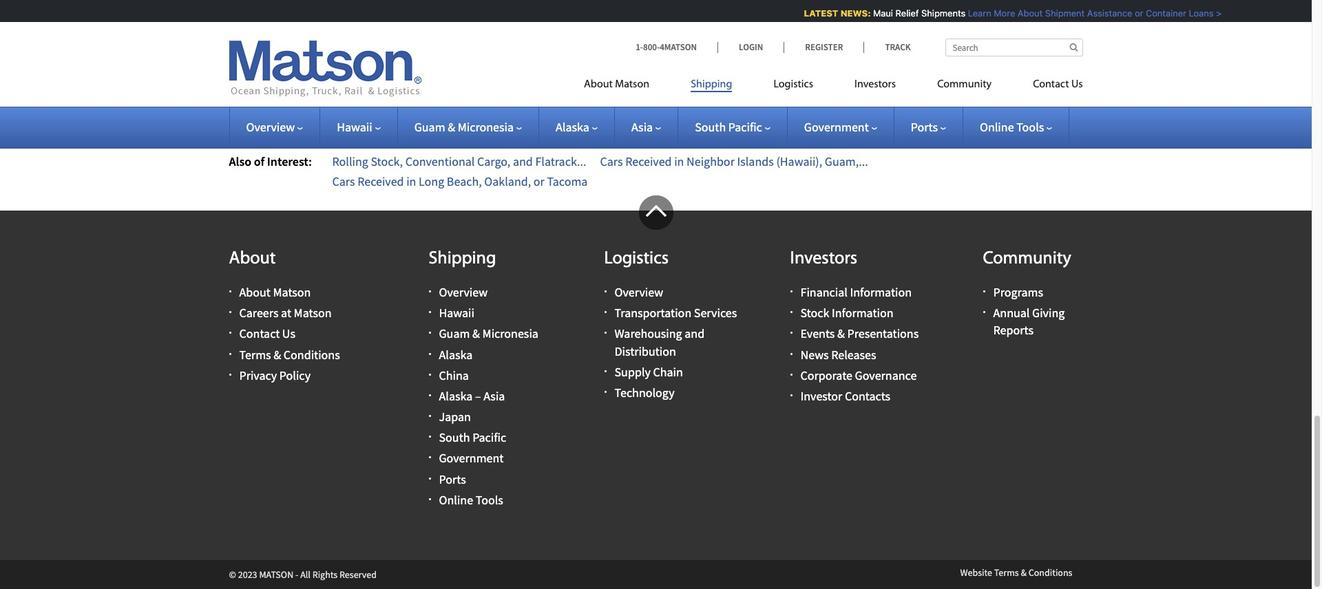 Task type: describe. For each thing, give the bounding box(es) containing it.
also
[[229, 154, 251, 170]]

contact inside about matson careers at matson contact us terms & conditions privacy policy
[[239, 326, 280, 342]]

stock information link
[[801, 305, 894, 321]]

presentations
[[847, 326, 919, 342]]

contact us
[[1033, 79, 1083, 90]]

0 vertical spatial guam
[[414, 119, 445, 135]]

maui
[[872, 8, 892, 19]]

or inside the 'cars received in neighbor islands (hawaii), guam,... cars received in long beach, oakland, or tacoma'
[[534, 174, 545, 189]]

pacific inside the overview hawaii guam & micronesia alaska china alaska – asia japan south pacific government ports online tools
[[473, 430, 506, 446]]

shipment
[[1044, 8, 1084, 19]]

841-
[[598, 51, 620, 67]]

latest
[[803, 8, 837, 19]]

alaska link for the "asia" link
[[556, 119, 598, 135]]

stock
[[801, 305, 829, 321]]

0 horizontal spatial government link
[[439, 451, 504, 467]]

& right "website"
[[1021, 567, 1027, 579]]

us inside 'top menu' navigation
[[1072, 79, 1083, 90]]

logistics inside logistics link
[[774, 79, 813, 90]]

1 horizontal spatial ports
[[911, 119, 938, 135]]

and inside if you have any questions, please contact our claims department at 808-841-3348 or toll free 1-800-372-2136 and request to be transferred to the claims department.
[[229, 71, 249, 86]]

1 vertical spatial shipping
[[429, 250, 496, 268]]

support
[[452, 10, 492, 26]]

0 horizontal spatial in
[[406, 174, 416, 189]]

careers at matson link
[[239, 305, 332, 321]]

or inside if you have any questions, please contact our claims department at 808-841-3348 or toll free 1-800-372-2136 and request to be transferred to the claims department.
[[647, 51, 658, 67]]

toll
[[661, 51, 678, 67]]

contact inside 'top menu' navigation
[[1033, 79, 1069, 90]]

south inside the overview hawaii guam & micronesia alaska china alaska – asia japan south pacific government ports online tools
[[439, 430, 470, 446]]

website
[[960, 567, 992, 579]]

1 horizontal spatial terms
[[994, 567, 1019, 579]]

2 horizontal spatial or
[[1134, 8, 1142, 19]]

hawaii link for "alaska" link for the "asia" link
[[337, 119, 381, 135]]

matson for about matson
[[615, 79, 650, 90]]

have
[[260, 51, 285, 67]]

2023 matson
[[238, 569, 294, 581]]

claim
[[521, 10, 549, 26]]

the
[[395, 71, 412, 86]]

more
[[993, 8, 1014, 19]]

if you have any questions, please contact our claims department at 808-841-3348 or toll free 1-800-372-2136 and request to be transferred to the claims department.
[[229, 51, 782, 86]]

reserved
[[340, 569, 377, 581]]

about matson link for 'careers at matson' link in the left bottom of the page
[[239, 284, 311, 300]]

contact
[[401, 51, 440, 67]]

china
[[439, 368, 469, 383]]

2 vertical spatial matson
[[294, 305, 332, 321]]

1 vertical spatial received
[[358, 174, 404, 189]]

learn
[[967, 8, 990, 19]]

>
[[1215, 8, 1221, 19]]

transferred
[[322, 71, 379, 86]]

corporate governance link
[[801, 368, 917, 383]]

if
[[229, 51, 236, 67]]

stock,
[[371, 154, 403, 170]]

1 horizontal spatial claims
[[462, 51, 496, 67]]

register link
[[784, 41, 864, 53]]

technology
[[615, 385, 675, 401]]

warehousing and distribution link
[[615, 326, 705, 359]]

guam & micronesia
[[414, 119, 514, 135]]

guam inside the overview hawaii guam & micronesia alaska china alaska – asia japan south pacific government ports online tools
[[439, 326, 470, 342]]

800- inside if you have any questions, please contact our claims department at 808-841-3348 or toll free 1-800-372-2136 and request to be transferred to the claims department.
[[713, 51, 735, 67]]

japan
[[439, 409, 471, 425]]

terms inside about matson careers at matson contact us terms & conditions privacy policy
[[239, 347, 271, 363]]

assistance
[[1086, 8, 1131, 19]]

login
[[739, 41, 763, 53]]

about for about matson
[[584, 79, 613, 90]]

you inside if you have any questions, please contact our claims department at 808-841-3348 or toll free 1-800-372-2136 and request to be transferred to the claims department.
[[238, 51, 258, 67]]

rolling stock, conventional cargo, and flatrack... link
[[332, 154, 586, 170]]

0 vertical spatial information
[[850, 284, 912, 300]]

overview link for shipping
[[439, 284, 488, 300]]

1 vertical spatial alaska
[[439, 347, 473, 363]]

overview hawaii guam & micronesia alaska china alaska – asia japan south pacific government ports online tools
[[439, 284, 538, 508]]

2 vertical spatial alaska
[[439, 388, 473, 404]]

transportation
[[615, 305, 692, 321]]

south pacific
[[695, 119, 762, 135]]

warehousing
[[615, 326, 682, 342]]

1 horizontal spatial tools
[[1017, 119, 1044, 135]]

0 vertical spatial alaska
[[556, 119, 589, 135]]

beach,
[[447, 174, 482, 189]]

programs link
[[993, 284, 1043, 300]]

login link
[[718, 41, 784, 53]]

rights
[[312, 569, 338, 581]]

0 vertical spatial you
[[388, 10, 407, 26]]

0 horizontal spatial south pacific link
[[439, 430, 506, 446]]

0 vertical spatial cars
[[600, 154, 623, 170]]

about matson link for shipping link
[[584, 72, 670, 101]]

©
[[229, 569, 236, 581]]

annual
[[993, 305, 1030, 321]]

relief
[[894, 8, 918, 19]]

808-
[[576, 51, 598, 67]]

any
[[253, 10, 272, 26]]

0 vertical spatial online tools link
[[980, 119, 1052, 135]]

conventional
[[405, 154, 475, 170]]

events
[[801, 326, 835, 342]]

track
[[885, 41, 911, 53]]

online tools
[[980, 119, 1044, 135]]

cargo,
[[477, 154, 511, 170]]

cars received in long beach, oakland, or tacoma link
[[332, 174, 588, 189]]

track link
[[864, 41, 911, 53]]

1 vertical spatial claims
[[415, 71, 448, 86]]

loans
[[1188, 8, 1212, 19]]

shipping inside 'top menu' navigation
[[691, 79, 732, 90]]

micronesia inside the overview hawaii guam & micronesia alaska china alaska – asia japan south pacific government ports online tools
[[482, 326, 538, 342]]

0 vertical spatial micronesia
[[458, 119, 514, 135]]

1 horizontal spatial south pacific link
[[695, 119, 771, 135]]

our
[[442, 51, 460, 67]]

0 vertical spatial pacific
[[728, 119, 762, 135]]

news:
[[839, 8, 870, 19]]

guam,...
[[825, 154, 868, 170]]

at inside if you have any questions, please contact our claims department at 808-841-3348 or toll free 1-800-372-2136 and request to be transferred to the claims department.
[[563, 51, 573, 67]]

about for about matson careers at matson contact us terms & conditions privacy policy
[[239, 284, 271, 300]]

all
[[300, 569, 311, 581]]

matson for about matson careers at matson contact us terms & conditions privacy policy
[[273, 284, 311, 300]]

tools inside the overview hawaii guam & micronesia alaska china alaska – asia japan south pacific government ports online tools
[[476, 492, 503, 508]]

2136
[[758, 51, 782, 67]]

programs annual giving reports
[[993, 284, 1065, 338]]

services
[[694, 305, 737, 321]]

1-800-4matson link
[[636, 41, 718, 53]]

your
[[495, 10, 518, 26]]

0 horizontal spatial online tools link
[[439, 492, 503, 508]]

ports inside the overview hawaii guam & micronesia alaska china alaska – asia japan south pacific government ports online tools
[[439, 472, 466, 487]]

‐
[[295, 569, 298, 581]]

china link
[[439, 368, 469, 383]]

3348
[[620, 51, 645, 67]]

learn more about shipment assistance or container loans > link
[[967, 8, 1221, 19]]

rolling
[[332, 154, 368, 170]]

tacoma
[[547, 174, 588, 189]]

372-
[[735, 51, 758, 67]]

japan link
[[439, 409, 471, 425]]

1 vertical spatial investors
[[790, 250, 858, 268]]

privacy
[[239, 368, 277, 383]]

technology link
[[615, 385, 675, 401]]

request
[[251, 71, 291, 86]]

oakland,
[[484, 174, 531, 189]]

hawaii inside the overview hawaii guam & micronesia alaska china alaska – asia japan south pacific government ports online tools
[[439, 305, 474, 321]]

0 horizontal spatial 800-
[[643, 41, 660, 53]]

0 vertical spatial government link
[[804, 119, 877, 135]]

events & presentations link
[[801, 326, 919, 342]]



Task type: vqa. For each thing, say whether or not it's contained in the screenshot.
the bottommost '800-'
no



Task type: locate. For each thing, give the bounding box(es) containing it.
south pacific link
[[695, 119, 771, 135], [439, 430, 506, 446]]

community down search search field at the right top
[[937, 79, 992, 90]]

annual giving reports link
[[993, 305, 1065, 338]]

top menu navigation
[[584, 72, 1083, 101]]

ports link down the community "link"
[[911, 119, 946, 135]]

shipping
[[691, 79, 732, 90], [429, 250, 496, 268]]

hawaii up china at the bottom of the page
[[439, 305, 474, 321]]

0 vertical spatial at
[[563, 51, 573, 67]]

alaska up china at the bottom of the page
[[439, 347, 473, 363]]

about inside about matson careers at matson contact us terms & conditions privacy policy
[[239, 284, 271, 300]]

1- inside if you have any questions, please contact our claims department at 808-841-3348 or toll free 1-800-372-2136 and request to be transferred to the claims department.
[[703, 51, 713, 67]]

hawaii up "rolling"
[[337, 119, 372, 135]]

0 vertical spatial asia
[[631, 119, 653, 135]]

0 horizontal spatial government
[[439, 451, 504, 467]]

conditions inside about matson careers at matson contact us terms & conditions privacy policy
[[284, 347, 340, 363]]

government down japan
[[439, 451, 504, 467]]

about matson link
[[584, 72, 670, 101], [239, 284, 311, 300]]

south up neighbor
[[695, 119, 726, 135]]

at inside about matson careers at matson contact us terms & conditions privacy policy
[[281, 305, 291, 321]]

any
[[287, 51, 306, 67]]

0 horizontal spatial and
[[229, 71, 249, 86]]

logistics link
[[753, 72, 834, 101]]

© 2023 matson ‐ all rights reserved
[[229, 569, 377, 581]]

overview link
[[246, 119, 303, 135], [439, 284, 488, 300], [615, 284, 663, 300]]

1 horizontal spatial online tools link
[[980, 119, 1052, 135]]

about inside 'top menu' navigation
[[584, 79, 613, 90]]

and down if
[[229, 71, 249, 86]]

you left feel
[[388, 10, 407, 26]]

1 horizontal spatial overview link
[[439, 284, 488, 300]]

overview transportation services warehousing and distribution supply chain technology
[[615, 284, 737, 401]]

south pacific link up cars received in neighbor islands (hawaii), guam,... link
[[695, 119, 771, 135]]

conditions
[[284, 347, 340, 363], [1029, 567, 1073, 579]]

1 horizontal spatial at
[[563, 51, 573, 67]]

logistics down 2136
[[774, 79, 813, 90]]

financial information link
[[801, 284, 912, 300]]

government link up guam,...
[[804, 119, 877, 135]]

2 to from the left
[[382, 71, 393, 86]]

overview for overview
[[246, 119, 295, 135]]

1-800-4matson
[[636, 41, 697, 53]]

1- right free
[[703, 51, 713, 67]]

None search field
[[945, 39, 1083, 56]]

1 horizontal spatial ports link
[[911, 119, 946, 135]]

1 horizontal spatial government link
[[804, 119, 877, 135]]

about matson link up 'careers at matson' link in the left bottom of the page
[[239, 284, 311, 300]]

community inside "link"
[[937, 79, 992, 90]]

in left neighbor
[[674, 154, 684, 170]]

tools
[[1017, 119, 1044, 135], [476, 492, 503, 508]]

1-
[[636, 41, 643, 53], [703, 51, 713, 67]]

1 horizontal spatial hawaii
[[439, 305, 474, 321]]

us up terms & conditions link
[[282, 326, 295, 342]]

1 vertical spatial online tools link
[[439, 492, 503, 508]]

overview link for logistics
[[615, 284, 663, 300]]

1 horizontal spatial conditions
[[1029, 567, 1073, 579]]

hawaii link up china at the bottom of the page
[[439, 305, 474, 321]]

ports down japan link
[[439, 472, 466, 487]]

investor
[[801, 388, 843, 404]]

1- left toll
[[636, 41, 643, 53]]

Search search field
[[945, 39, 1083, 56]]

1 vertical spatial in
[[406, 174, 416, 189]]

1 horizontal spatial or
[[647, 51, 658, 67]]

footer containing about
[[0, 195, 1312, 590]]

& up news releases link
[[837, 326, 845, 342]]

1 vertical spatial community
[[983, 250, 1071, 268]]

1 horizontal spatial asia
[[631, 119, 653, 135]]

giving
[[1032, 305, 1065, 321]]

0 horizontal spatial south
[[439, 430, 470, 446]]

0 vertical spatial ports
[[911, 119, 938, 135]]

search image
[[1070, 43, 1078, 52]]

online
[[980, 119, 1014, 135], [439, 492, 473, 508]]

ports link
[[911, 119, 946, 135], [439, 472, 466, 487]]

footer
[[0, 195, 1312, 590]]

guam up china at the bottom of the page
[[439, 326, 470, 342]]

cars received in neighbor islands (hawaii), guam,... cars received in long beach, oakland, or tacoma
[[332, 154, 868, 189]]

ports down the community "link"
[[911, 119, 938, 135]]

us down search icon at top right
[[1072, 79, 1083, 90]]

corporate
[[801, 368, 853, 383]]

1 horizontal spatial contact
[[1033, 79, 1069, 90]]

alaska – asia link
[[439, 388, 505, 404]]

alaska
[[556, 119, 589, 135], [439, 347, 473, 363], [439, 388, 473, 404]]

chain
[[653, 364, 683, 380]]

overview inside overview transportation services warehousing and distribution supply chain technology
[[615, 284, 663, 300]]

financial
[[801, 284, 848, 300]]

us
[[1072, 79, 1083, 90], [282, 326, 295, 342]]

section
[[804, 0, 1100, 134]]

about matson
[[584, 79, 650, 90]]

or left container
[[1134, 8, 1142, 19]]

asia right the –
[[484, 388, 505, 404]]

backtop image
[[639, 195, 673, 230]]

us inside about matson careers at matson contact us terms & conditions privacy policy
[[282, 326, 295, 342]]

0 vertical spatial south
[[695, 119, 726, 135]]

received down the "asia" link
[[625, 154, 672, 170]]

0 horizontal spatial contact us link
[[239, 326, 295, 342]]

pacific down the –
[[473, 430, 506, 446]]

and
[[229, 71, 249, 86], [513, 154, 533, 170], [685, 326, 705, 342]]

0 vertical spatial logistics
[[774, 79, 813, 90]]

asia inside the overview hawaii guam & micronesia alaska china alaska – asia japan south pacific government ports online tools
[[484, 388, 505, 404]]

overview for overview transportation services warehousing and distribution supply chain technology
[[615, 284, 663, 300]]

0 vertical spatial or
[[1134, 8, 1142, 19]]

1 horizontal spatial received
[[625, 154, 672, 170]]

shipping link
[[670, 72, 753, 101]]

0 vertical spatial investors
[[855, 79, 896, 90]]

& inside financial information stock information events & presentations news releases corporate governance investor contacts
[[837, 326, 845, 342]]

documentation
[[305, 10, 385, 26]]

0 horizontal spatial claims
[[415, 71, 448, 86]]

0 horizontal spatial about matson link
[[239, 284, 311, 300]]

terms up privacy in the left bottom of the page
[[239, 347, 271, 363]]

news
[[801, 347, 829, 363]]

and up 'oakland,' on the left of page
[[513, 154, 533, 170]]

0 horizontal spatial contact
[[239, 326, 280, 342]]

1 horizontal spatial hawaii link
[[439, 305, 474, 321]]

contact us link down search icon at top right
[[1012, 72, 1083, 101]]

matson up terms & conditions link
[[294, 305, 332, 321]]

guam & micronesia link up china at the bottom of the page
[[439, 326, 538, 342]]

investors link
[[834, 72, 917, 101]]

transportation services link
[[615, 305, 737, 321]]

blue matson logo with ocean, shipping, truck, rail and logistics written beneath it. image
[[229, 41, 422, 97]]

overview for overview hawaii guam & micronesia alaska china alaska – asia japan south pacific government ports online tools
[[439, 284, 488, 300]]

distribution
[[615, 343, 676, 359]]

0 horizontal spatial ports link
[[439, 472, 466, 487]]

matson up 'careers at matson' link in the left bottom of the page
[[273, 284, 311, 300]]

1 vertical spatial and
[[513, 154, 533, 170]]

matson inside "link"
[[615, 79, 650, 90]]

(hawaii),
[[776, 154, 822, 170]]

& inside the overview hawaii guam & micronesia alaska china alaska – asia japan south pacific government ports online tools
[[472, 326, 480, 342]]

cars right the flatrack...
[[600, 154, 623, 170]]

also of interest:
[[229, 154, 312, 170]]

1 vertical spatial hawaii link
[[439, 305, 474, 321]]

cars
[[600, 154, 623, 170], [332, 174, 355, 189]]

0 vertical spatial shipping
[[691, 79, 732, 90]]

1 horizontal spatial cars
[[600, 154, 623, 170]]

1 vertical spatial cars
[[332, 174, 355, 189]]

at left the 808-
[[563, 51, 573, 67]]

pacific
[[728, 119, 762, 135], [473, 430, 506, 446]]

government link down japan
[[439, 451, 504, 467]]

website terms & conditions link
[[960, 567, 1073, 579]]

1 vertical spatial conditions
[[1029, 567, 1073, 579]]

0 horizontal spatial us
[[282, 326, 295, 342]]

claims up department. at left
[[462, 51, 496, 67]]

information up events & presentations link
[[832, 305, 894, 321]]

terms right "website"
[[994, 567, 1019, 579]]

& up rolling stock, conventional cargo, and flatrack...
[[448, 119, 455, 135]]

guam & micronesia link for "alaska" link for the "asia" link's hawaii link
[[414, 119, 522, 135]]

contact us link down careers
[[239, 326, 295, 342]]

contact down search search field at the right top
[[1033, 79, 1069, 90]]

& up the –
[[472, 326, 480, 342]]

investors down track link
[[855, 79, 896, 90]]

800- left login
[[713, 51, 735, 67]]

0 horizontal spatial overview link
[[246, 119, 303, 135]]

be
[[306, 71, 319, 86]]

privacy policy link
[[239, 368, 311, 383]]

or left toll
[[647, 51, 658, 67]]

any other documentation you feel will support your claim
[[253, 10, 549, 26]]

0 vertical spatial us
[[1072, 79, 1083, 90]]

1 horizontal spatial and
[[513, 154, 533, 170]]

0 horizontal spatial ports
[[439, 472, 466, 487]]

community link
[[917, 72, 1012, 101]]

about for about
[[229, 250, 276, 268]]

overview
[[246, 119, 295, 135], [439, 284, 488, 300], [615, 284, 663, 300]]

0 horizontal spatial logistics
[[604, 250, 669, 268]]

1 horizontal spatial overview
[[439, 284, 488, 300]]

pacific up islands
[[728, 119, 762, 135]]

0 vertical spatial matson
[[615, 79, 650, 90]]

programs
[[993, 284, 1043, 300]]

& up the privacy policy link
[[274, 347, 281, 363]]

0 horizontal spatial tools
[[476, 492, 503, 508]]

about matson careers at matson contact us terms & conditions privacy policy
[[239, 284, 340, 383]]

1 horizontal spatial to
[[382, 71, 393, 86]]

0 horizontal spatial shipping
[[429, 250, 496, 268]]

2 vertical spatial or
[[534, 174, 545, 189]]

online inside the overview hawaii guam & micronesia alaska china alaska – asia japan south pacific government ports online tools
[[439, 492, 473, 508]]

0 horizontal spatial asia
[[484, 388, 505, 404]]

and for rolling
[[513, 154, 533, 170]]

0 horizontal spatial cars
[[332, 174, 355, 189]]

1 horizontal spatial shipping
[[691, 79, 732, 90]]

claims down 'contact'
[[415, 71, 448, 86]]

free
[[680, 51, 701, 67]]

logistics
[[774, 79, 813, 90], [604, 250, 669, 268]]

received down stock,
[[358, 174, 404, 189]]

0 horizontal spatial terms
[[239, 347, 271, 363]]

latest news: maui relief shipments learn more about shipment assistance or container loans >
[[803, 8, 1221, 19]]

1 horizontal spatial 1-
[[703, 51, 713, 67]]

0 horizontal spatial hawaii link
[[337, 119, 381, 135]]

1 vertical spatial hawaii
[[439, 305, 474, 321]]

0 vertical spatial and
[[229, 71, 249, 86]]

cars down "rolling"
[[332, 174, 355, 189]]

guam & micronesia link
[[414, 119, 522, 135], [439, 326, 538, 342]]

1 vertical spatial asia
[[484, 388, 505, 404]]

1 vertical spatial logistics
[[604, 250, 669, 268]]

information up stock information link
[[850, 284, 912, 300]]

1 vertical spatial information
[[832, 305, 894, 321]]

alaska link up the flatrack...
[[556, 119, 598, 135]]

investors inside "link"
[[855, 79, 896, 90]]

south pacific link down japan
[[439, 430, 506, 446]]

0 vertical spatial contact us link
[[1012, 72, 1083, 101]]

community up 'programs'
[[983, 250, 1071, 268]]

government inside the overview hawaii guam & micronesia alaska china alaska – asia japan south pacific government ports online tools
[[439, 451, 504, 467]]

0 horizontal spatial to
[[293, 71, 304, 86]]

feel
[[409, 10, 428, 26]]

0 vertical spatial government
[[804, 119, 869, 135]]

1 vertical spatial alaska link
[[439, 347, 473, 363]]

hawaii link for "alaska" link associated with 'china' link
[[439, 305, 474, 321]]

south down japan
[[439, 430, 470, 446]]

800- left toll
[[643, 41, 660, 53]]

online tools link
[[980, 119, 1052, 135], [439, 492, 503, 508]]

guam & micronesia link up rolling stock, conventional cargo, and flatrack...
[[414, 119, 522, 135]]

1 vertical spatial you
[[238, 51, 258, 67]]

alaska link for 'china' link
[[439, 347, 473, 363]]

about matson link down "3348"
[[584, 72, 670, 101]]

to left 'the'
[[382, 71, 393, 86]]

asia
[[631, 119, 653, 135], [484, 388, 505, 404]]

1 vertical spatial online
[[439, 492, 473, 508]]

south
[[695, 119, 726, 135], [439, 430, 470, 446]]

at right careers
[[281, 305, 291, 321]]

0 vertical spatial tools
[[1017, 119, 1044, 135]]

governance
[[855, 368, 917, 383]]

you right if
[[238, 51, 258, 67]]

ports link down japan link
[[439, 472, 466, 487]]

0 horizontal spatial or
[[534, 174, 545, 189]]

1 vertical spatial south pacific link
[[439, 430, 506, 446]]

0 vertical spatial hawaii
[[337, 119, 372, 135]]

–
[[475, 388, 481, 404]]

0 horizontal spatial 1-
[[636, 41, 643, 53]]

hawaii link
[[337, 119, 381, 135], [439, 305, 474, 321]]

1 vertical spatial matson
[[273, 284, 311, 300]]

overview inside the overview hawaii guam & micronesia alaska china alaska – asia japan south pacific government ports online tools
[[439, 284, 488, 300]]

logistics down backtop image on the top
[[604, 250, 669, 268]]

2 horizontal spatial overview link
[[615, 284, 663, 300]]

news releases link
[[801, 347, 876, 363]]

0 horizontal spatial hawaii
[[337, 119, 372, 135]]

1 vertical spatial at
[[281, 305, 291, 321]]

investors up financial
[[790, 250, 858, 268]]

1 horizontal spatial south
[[695, 119, 726, 135]]

1 horizontal spatial online
[[980, 119, 1014, 135]]

matson down "3348"
[[615, 79, 650, 90]]

to left be
[[293, 71, 304, 86]]

asia down about matson
[[631, 119, 653, 135]]

in left long
[[406, 174, 416, 189]]

guam & micronesia link for hawaii link for "alaska" link associated with 'china' link
[[439, 326, 538, 342]]

0 vertical spatial online
[[980, 119, 1014, 135]]

website terms & conditions
[[960, 567, 1073, 579]]

questions,
[[309, 51, 362, 67]]

0 horizontal spatial pacific
[[473, 430, 506, 446]]

0 vertical spatial ports link
[[911, 119, 946, 135]]

800-
[[643, 41, 660, 53], [713, 51, 735, 67]]

community
[[937, 79, 992, 90], [983, 250, 1071, 268]]

alaska up the flatrack...
[[556, 119, 589, 135]]

terms & conditions link
[[239, 347, 340, 363]]

guam up conventional
[[414, 119, 445, 135]]

reports
[[993, 323, 1034, 338]]

& inside about matson careers at matson contact us terms & conditions privacy policy
[[274, 347, 281, 363]]

department.
[[451, 71, 516, 86]]

0 vertical spatial community
[[937, 79, 992, 90]]

1 horizontal spatial 800-
[[713, 51, 735, 67]]

1 horizontal spatial contact us link
[[1012, 72, 1083, 101]]

2 vertical spatial and
[[685, 326, 705, 342]]

policy
[[279, 368, 311, 383]]

releases
[[831, 347, 876, 363]]

1 to from the left
[[293, 71, 304, 86]]

contact down careers
[[239, 326, 280, 342]]

alaska link up china at the bottom of the page
[[439, 347, 473, 363]]

information
[[850, 284, 912, 300], [832, 305, 894, 321]]

and for overview
[[685, 326, 705, 342]]

government up guam,...
[[804, 119, 869, 135]]

1 vertical spatial ports
[[439, 472, 466, 487]]

or left tacoma
[[534, 174, 545, 189]]

1 vertical spatial ports link
[[439, 472, 466, 487]]

0 vertical spatial received
[[625, 154, 672, 170]]

alaska up japan link
[[439, 388, 473, 404]]

and inside overview transportation services warehousing and distribution supply chain technology
[[685, 326, 705, 342]]

0 horizontal spatial alaska link
[[439, 347, 473, 363]]

hawaii link up "rolling"
[[337, 119, 381, 135]]

and down transportation services link
[[685, 326, 705, 342]]

matson
[[615, 79, 650, 90], [273, 284, 311, 300], [294, 305, 332, 321]]

0 vertical spatial in
[[674, 154, 684, 170]]

1 horizontal spatial you
[[388, 10, 407, 26]]



